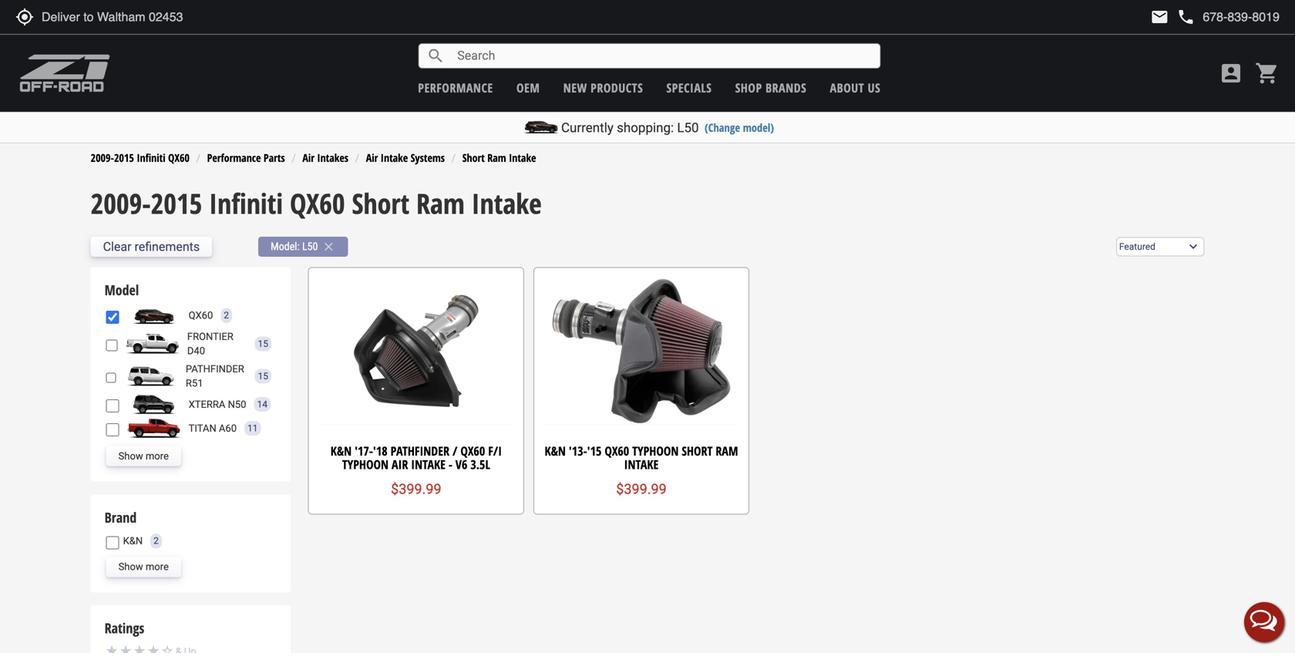 Task type: locate. For each thing, give the bounding box(es) containing it.
$399.99 for typhoon
[[391, 481, 441, 498]]

search
[[427, 47, 445, 65]]

1 $399.99 from the left
[[391, 481, 441, 498]]

qx60 for k&n '13-'15 qx60 typhoon short ram intake
[[605, 442, 629, 459]]

typhoon
[[632, 442, 679, 459], [342, 456, 389, 473]]

1 horizontal spatial l50
[[677, 120, 699, 135]]

1 vertical spatial l50
[[302, 240, 318, 253]]

ram inside k&n '13-'15 qx60 typhoon short ram intake
[[716, 442, 738, 459]]

systems
[[411, 150, 445, 165]]

new products
[[563, 79, 643, 96]]

d40
[[187, 345, 205, 357]]

show down brand at the left bottom of the page
[[118, 561, 143, 573]]

performance parts link
[[207, 150, 285, 165]]

0 vertical spatial show more button
[[106, 446, 181, 466]]

2 show more from the top
[[118, 561, 169, 573]]

phone link
[[1177, 8, 1280, 26]]

short
[[462, 150, 485, 165], [352, 184, 410, 222], [682, 442, 713, 459]]

infiniti
[[137, 150, 165, 165], [209, 184, 283, 222]]

1 vertical spatial show more
[[118, 561, 169, 573]]

intake
[[381, 150, 408, 165], [509, 150, 536, 165], [472, 184, 542, 222], [411, 456, 446, 473], [624, 456, 659, 473]]

brands
[[766, 79, 807, 96]]

0 vertical spatial short
[[462, 150, 485, 165]]

intake right '15
[[624, 456, 659, 473]]

k&n left '17-
[[331, 442, 352, 459]]

2 show from the top
[[118, 561, 143, 573]]

11
[[248, 423, 258, 434]]

1 vertical spatial 2015
[[151, 184, 202, 222]]

1 horizontal spatial infiniti
[[209, 184, 283, 222]]

show more button down brand at the left bottom of the page
[[106, 557, 181, 577]]

1 vertical spatial show more button
[[106, 557, 181, 577]]

air right intakes
[[366, 150, 378, 165]]

0 horizontal spatial infiniti
[[137, 150, 165, 165]]

k&n '13-'15 qx60 typhoon short ram intake
[[545, 442, 738, 473]]

specials
[[667, 79, 712, 96]]

model:
[[271, 240, 300, 253]]

model)
[[743, 120, 774, 135]]

15 right the frontier d40
[[258, 338, 268, 349]]

k&n inside k&n '13-'15 qx60 typhoon short ram intake
[[545, 442, 566, 459]]

frontier
[[187, 331, 233, 342]]

1 horizontal spatial ram
[[488, 150, 506, 165]]

k&n '17-'18 pathfinder / qx60 f/i typhoon air intake - v6 3.5l
[[331, 442, 502, 473]]

infiniti for 2009-2015 infiniti qx60 short ram intake
[[209, 184, 283, 222]]

2
[[224, 310, 229, 321], [154, 536, 159, 546]]

air for air intakes
[[303, 150, 315, 165]]

k&n for k&n '17-'18 pathfinder / qx60 f/i typhoon air intake - v6 3.5l
[[331, 442, 352, 459]]

1 15 from the top
[[258, 338, 268, 349]]

2015 for 2009-2015 infiniti qx60
[[114, 150, 134, 165]]

qx60 right '15
[[605, 442, 629, 459]]

xterra n50
[[189, 398, 246, 410]]

0 vertical spatial more
[[146, 450, 169, 462]]

show more down brand at the left bottom of the page
[[118, 561, 169, 573]]

None checkbox
[[106, 339, 118, 352], [106, 399, 119, 413], [106, 423, 119, 436], [106, 339, 118, 352], [106, 399, 119, 413], [106, 423, 119, 436]]

shop
[[735, 79, 762, 96]]

qx60 for 2009-2015 infiniti qx60 short ram intake
[[290, 184, 345, 222]]

show more
[[118, 450, 169, 462], [118, 561, 169, 573]]

0 horizontal spatial short
[[352, 184, 410, 222]]

2 show more button from the top
[[106, 557, 181, 577]]

0 vertical spatial 2015
[[114, 150, 134, 165]]

typhoon inside k&n '13-'15 qx60 typhoon short ram intake
[[632, 442, 679, 459]]

1 horizontal spatial short
[[462, 150, 485, 165]]

0 horizontal spatial ram
[[416, 184, 465, 222]]

l50
[[677, 120, 699, 135], [302, 240, 318, 253]]

intake inside k&n '13-'15 qx60 typhoon short ram intake
[[624, 456, 659, 473]]

specials link
[[667, 79, 712, 96]]

air left intakes
[[303, 150, 315, 165]]

z1 motorsports logo image
[[19, 54, 111, 93]]

1 2009- from the top
[[91, 150, 114, 165]]

show more for model
[[118, 450, 169, 462]]

1 vertical spatial infiniti
[[209, 184, 283, 222]]

0 horizontal spatial 2015
[[114, 150, 134, 165]]

1 show from the top
[[118, 450, 143, 462]]

0 vertical spatial show more
[[118, 450, 169, 462]]

0 horizontal spatial $399.99
[[391, 481, 441, 498]]

show more down nissan titan a60 2004 2005 2006 2007 2008 2009 2010 2011 2012 2013 2014 2015 vk56de 5.6l s se sv sl le xe pro-4x offroad z1 off-road image
[[118, 450, 169, 462]]

ram
[[488, 150, 506, 165], [416, 184, 465, 222], [716, 442, 738, 459]]

0 horizontal spatial air
[[303, 150, 315, 165]]

titan
[[189, 422, 216, 434]]

2 horizontal spatial ram
[[716, 442, 738, 459]]

1 horizontal spatial 2
[[224, 310, 229, 321]]

0 vertical spatial 2009-
[[91, 150, 114, 165]]

14
[[257, 399, 268, 410]]

model
[[105, 281, 139, 300]]

2015
[[114, 150, 134, 165], [151, 184, 202, 222]]

1 more from the top
[[146, 450, 169, 462]]

1 vertical spatial 2
[[154, 536, 159, 546]]

l50 left (change
[[677, 120, 699, 135]]

2 more from the top
[[146, 561, 169, 573]]

qx60 inside k&n '13-'15 qx60 typhoon short ram intake
[[605, 442, 629, 459]]

performance
[[418, 79, 493, 96]]

2 $399.99 from the left
[[616, 481, 667, 498]]

currently
[[561, 120, 614, 135]]

2 horizontal spatial air
[[392, 456, 408, 473]]

2 15 from the top
[[258, 371, 268, 382]]

account_box link
[[1215, 61, 1248, 86]]

k&n inside k&n '17-'18 pathfinder / qx60 f/i typhoon air intake - v6 3.5l
[[331, 442, 352, 459]]

0 horizontal spatial l50
[[302, 240, 318, 253]]

0 vertical spatial ram
[[488, 150, 506, 165]]

qx60 up frontier
[[189, 310, 213, 321]]

air
[[303, 150, 315, 165], [366, 150, 378, 165], [392, 456, 408, 473]]

more
[[146, 450, 169, 462], [146, 561, 169, 573]]

1 show more from the top
[[118, 450, 169, 462]]

2 horizontal spatial short
[[682, 442, 713, 459]]

show down nissan titan a60 2004 2005 2006 2007 2008 2009 2010 2011 2012 2013 2014 2015 vk56de 5.6l s se sv sl le xe pro-4x offroad z1 off-road image
[[118, 450, 143, 462]]

shopping_cart
[[1255, 61, 1280, 86]]

l50 left close
[[302, 240, 318, 253]]

$399.99 down k&n '13-'15 qx60 typhoon short ram intake
[[616, 481, 667, 498]]

1 vertical spatial more
[[146, 561, 169, 573]]

k&n left '13-
[[545, 442, 566, 459]]

0 vertical spatial l50
[[677, 120, 699, 135]]

nissan titan a60 2004 2005 2006 2007 2008 2009 2010 2011 2012 2013 2014 2015 vk56de 5.6l s se sv sl le xe pro-4x offroad z1 off-road image
[[123, 418, 185, 438]]

new products link
[[563, 79, 643, 96]]

more for model
[[146, 450, 169, 462]]

2 vertical spatial ram
[[716, 442, 738, 459]]

qx60 left the performance
[[168, 150, 190, 165]]

None checkbox
[[106, 311, 119, 324], [106, 371, 116, 384], [106, 536, 119, 549], [106, 311, 119, 324], [106, 371, 116, 384], [106, 536, 119, 549]]

2009- for 2009-2015 infiniti qx60 short ram intake
[[91, 184, 151, 222]]

qx60 up close
[[290, 184, 345, 222]]

1 vertical spatial short
[[352, 184, 410, 222]]

$399.99 down k&n '17-'18 pathfinder / qx60 f/i typhoon air intake - v6 3.5l
[[391, 481, 441, 498]]

pathfinder
[[186, 363, 244, 375]]

0 vertical spatial 15
[[258, 338, 268, 349]]

15
[[258, 338, 268, 349], [258, 371, 268, 382]]

k&n down brand at the left bottom of the page
[[123, 535, 143, 547]]

k&n for k&n '13-'15 qx60 typhoon short ram intake
[[545, 442, 566, 459]]

3.5l
[[471, 456, 490, 473]]

show more button down nissan titan a60 2004 2005 2006 2007 2008 2009 2010 2011 2012 2013 2014 2015 vk56de 5.6l s se sv sl le xe pro-4x offroad z1 off-road image
[[106, 446, 181, 466]]

1 vertical spatial 2009-
[[91, 184, 151, 222]]

intake left -
[[411, 456, 446, 473]]

titan a60
[[189, 422, 237, 434]]

show more button
[[106, 446, 181, 466], [106, 557, 181, 577]]

0 horizontal spatial typhoon
[[342, 456, 389, 473]]

1 vertical spatial show
[[118, 561, 143, 573]]

qx60
[[168, 150, 190, 165], [290, 184, 345, 222], [189, 310, 213, 321], [461, 442, 485, 459], [605, 442, 629, 459]]

show
[[118, 450, 143, 462], [118, 561, 143, 573]]

2 2009- from the top
[[91, 184, 151, 222]]

typhoon right '15
[[632, 442, 679, 459]]

0 vertical spatial show
[[118, 450, 143, 462]]

1 horizontal spatial typhoon
[[632, 442, 679, 459]]

2 horizontal spatial k&n
[[545, 442, 566, 459]]

0 vertical spatial infiniti
[[137, 150, 165, 165]]

n50
[[228, 398, 246, 410]]

intake left the systems
[[381, 150, 408, 165]]

shopping:
[[617, 120, 674, 135]]

1 horizontal spatial $399.99
[[616, 481, 667, 498]]

clear refinements
[[103, 239, 200, 254]]

performance
[[207, 150, 261, 165]]

$399.99
[[391, 481, 441, 498], [616, 481, 667, 498]]

parts
[[264, 150, 285, 165]]

air intake systems
[[366, 150, 445, 165]]

qx60 right /
[[461, 442, 485, 459]]

typhoon left pathfinder
[[342, 456, 389, 473]]

1 horizontal spatial 2015
[[151, 184, 202, 222]]

k&n
[[331, 442, 352, 459], [545, 442, 566, 459], [123, 535, 143, 547]]

15 for frontier
[[258, 338, 268, 349]]

short ram intake link
[[462, 150, 536, 165]]

air right '18
[[392, 456, 408, 473]]

2 vertical spatial short
[[682, 442, 713, 459]]

2009- for 2009-2015 infiniti qx60
[[91, 150, 114, 165]]

shopping_cart link
[[1252, 61, 1280, 86]]

2009-
[[91, 150, 114, 165], [91, 184, 151, 222]]

1 vertical spatial ram
[[416, 184, 465, 222]]

15 for pathfinder
[[258, 371, 268, 382]]

1 vertical spatial 15
[[258, 371, 268, 382]]

nissan xterra n50 2005 2006 2007 2008 2009 2010 2011 2012 2013 2014 2015 vq40de 4.0l s se x pro-4x offroad z1 off-road image
[[123, 394, 185, 415]]

1 show more button from the top
[[106, 446, 181, 466]]

2009-2015 infiniti qx60 short ram intake
[[91, 184, 542, 222]]

1 horizontal spatial air
[[366, 150, 378, 165]]

1 horizontal spatial k&n
[[331, 442, 352, 459]]

15 up 14
[[258, 371, 268, 382]]



Task type: vqa. For each thing, say whether or not it's contained in the screenshot.
the bottom Show
yes



Task type: describe. For each thing, give the bounding box(es) containing it.
'18
[[373, 442, 388, 459]]

shop brands link
[[735, 79, 807, 96]]

show more button for brand
[[106, 557, 181, 577]]

model: l50 close
[[271, 240, 336, 254]]

mail
[[1151, 8, 1169, 26]]

/
[[453, 442, 458, 459]]

qx60 for 2009-2015 infiniti qx60
[[168, 150, 190, 165]]

new
[[563, 79, 587, 96]]

2009-2015 infiniti qx60
[[91, 150, 190, 165]]

my_location
[[15, 8, 34, 26]]

about us
[[830, 79, 881, 96]]

infiniti qx60 l50 2013 2014 2015 2016 2017 2018 2019 2020 vq35de vq35dd 3.5l z1 off-road image
[[123, 306, 185, 326]]

intake inside k&n '17-'18 pathfinder / qx60 f/i typhoon air intake - v6 3.5l
[[411, 456, 446, 473]]

close
[[322, 240, 336, 254]]

mail phone
[[1151, 8, 1195, 26]]

performance link
[[418, 79, 493, 96]]

'15
[[587, 442, 602, 459]]

account_box
[[1219, 61, 1244, 86]]

(change
[[705, 120, 740, 135]]

ratings
[[105, 619, 144, 638]]

show more button for model
[[106, 446, 181, 466]]

(change model) link
[[705, 120, 774, 135]]

air intake systems link
[[366, 150, 445, 165]]

4 & up element
[[106, 643, 275, 653]]

a60
[[219, 422, 237, 434]]

air intakes link
[[303, 150, 349, 165]]

air inside k&n '17-'18 pathfinder / qx60 f/i typhoon air intake - v6 3.5l
[[392, 456, 408, 473]]

frontier d40
[[187, 331, 233, 357]]

pathfinder
[[391, 442, 450, 459]]

more for brand
[[146, 561, 169, 573]]

2009-2015 infiniti qx60 link
[[91, 150, 190, 165]]

show more for brand
[[118, 561, 169, 573]]

phone
[[1177, 8, 1195, 26]]

air for air intake systems
[[366, 150, 378, 165]]

'17-
[[355, 442, 373, 459]]

about
[[830, 79, 865, 96]]

short inside k&n '13-'15 qx60 typhoon short ram intake
[[682, 442, 713, 459]]

nissan frontier d40 2005 2006 2007 2008 2009 2010 2011 2012 2013 2014 2015 2016 2017 2018 2019 2020 2021 vq40de vq38dd qr25de 4.0l 3.8l 2.5l s se sl sv le xe pro-4x offroad z1 off-road image
[[122, 334, 183, 354]]

clear refinements button
[[91, 237, 212, 257]]

clear
[[103, 239, 131, 254]]

0 horizontal spatial k&n
[[123, 535, 143, 547]]

typhoon inside k&n '17-'18 pathfinder / qx60 f/i typhoon air intake - v6 3.5l
[[342, 456, 389, 473]]

show for model
[[118, 450, 143, 462]]

xterra
[[189, 398, 225, 410]]

l50 inside model: l50 close
[[302, 240, 318, 253]]

f/i
[[488, 442, 502, 459]]

oem
[[517, 79, 540, 96]]

'13-
[[569, 442, 587, 459]]

currently shopping: l50 (change model)
[[561, 120, 774, 135]]

infiniti for 2009-2015 infiniti qx60
[[137, 150, 165, 165]]

intakes
[[317, 150, 349, 165]]

intake down short ram intake link in the top left of the page
[[472, 184, 542, 222]]

0 vertical spatial 2
[[224, 310, 229, 321]]

products
[[591, 79, 643, 96]]

nissan pathfinder r51 2005 2006 2007 2008 2009 2010 2011 2012 vq40de vk56de 4.0l 5.6l s sl sv se le xe z1 off-road image
[[120, 366, 182, 386]]

performance parts
[[207, 150, 285, 165]]

show for brand
[[118, 561, 143, 573]]

brand
[[105, 508, 137, 527]]

qx60 inside k&n '17-'18 pathfinder / qx60 f/i typhoon air intake - v6 3.5l
[[461, 442, 485, 459]]

0 horizontal spatial 2
[[154, 536, 159, 546]]

refinements
[[135, 239, 200, 254]]

intake down oem link
[[509, 150, 536, 165]]

-
[[449, 456, 453, 473]]

Search search field
[[445, 44, 880, 68]]

shop brands
[[735, 79, 807, 96]]

about us link
[[830, 79, 881, 96]]

r51
[[186, 377, 203, 389]]

mail link
[[1151, 8, 1169, 26]]

oem link
[[517, 79, 540, 96]]

short ram intake
[[462, 150, 536, 165]]

$399.99 for intake
[[616, 481, 667, 498]]

v6
[[456, 456, 468, 473]]

air intakes
[[303, 150, 349, 165]]

2015 for 2009-2015 infiniti qx60 short ram intake
[[151, 184, 202, 222]]

pathfinder r51
[[186, 363, 244, 389]]

us
[[868, 79, 881, 96]]



